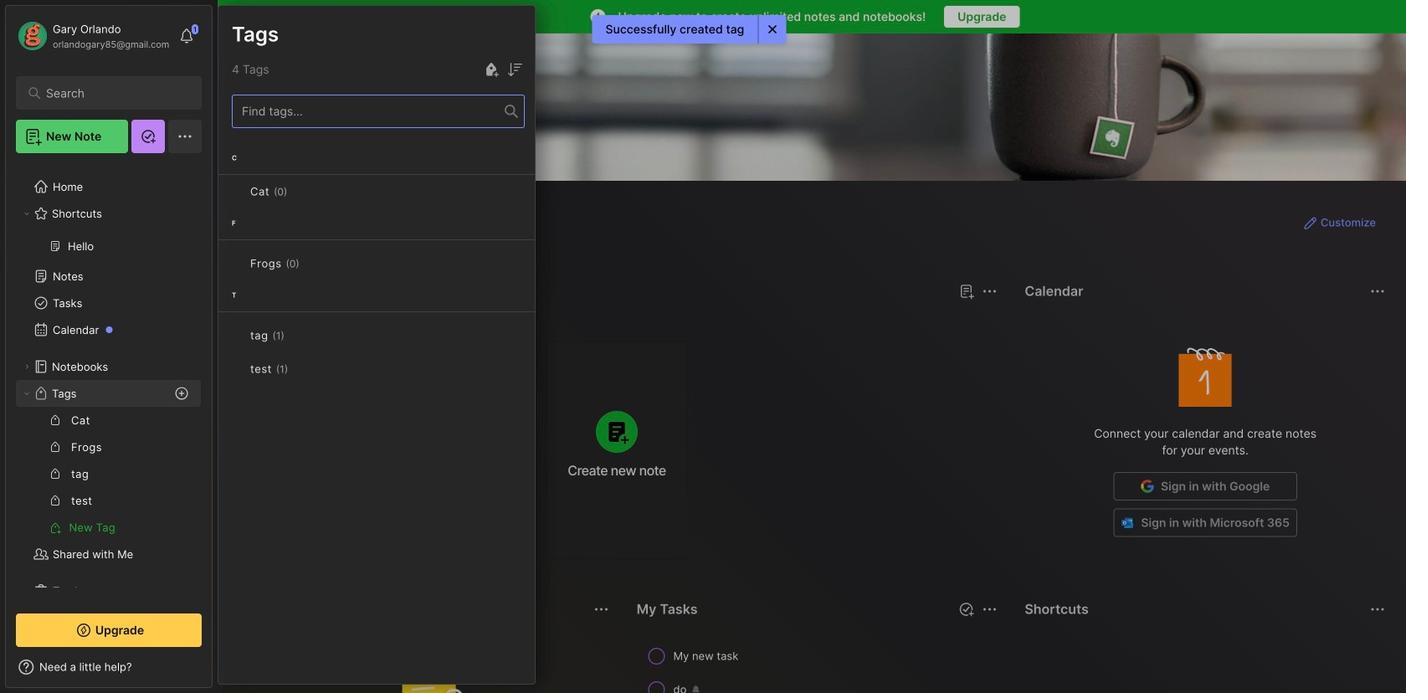 Task type: vqa. For each thing, say whether or not it's contained in the screenshot.
right 'TAB'
yes



Task type: describe. For each thing, give the bounding box(es) containing it.
new task image
[[958, 601, 975, 618]]

1 tab from the left
[[249, 311, 298, 332]]

click to collapse image
[[211, 662, 224, 682]]

Search text field
[[46, 85, 180, 101]]

tree inside main element
[[6, 122, 212, 615]]

none search field inside main element
[[46, 83, 180, 103]]

1 vertical spatial tag actions field
[[285, 327, 311, 344]]

Sort field
[[505, 59, 525, 80]]

2 group from the top
[[16, 407, 201, 541]]

sort options image
[[505, 60, 525, 80]]

1 group from the top
[[16, 149, 201, 270]]



Task type: locate. For each thing, give the bounding box(es) containing it.
alert
[[592, 15, 786, 44]]

tree
[[6, 122, 212, 615]]

main element
[[0, 0, 218, 693]]

Find tags… text field
[[233, 100, 505, 123]]

2 tab from the left
[[305, 311, 372, 332]]

create new tag image
[[481, 60, 502, 80]]

row group
[[219, 142, 535, 409], [245, 342, 698, 569], [634, 640, 1002, 693]]

0 horizontal spatial tab
[[249, 311, 298, 332]]

0 vertical spatial tag actions image
[[300, 257, 326, 270]]

tab
[[249, 311, 298, 332], [305, 311, 372, 332]]

WHAT'S NEW field
[[6, 654, 212, 681]]

1 horizontal spatial tab
[[305, 311, 372, 332]]

expand notebooks image
[[22, 362, 32, 372]]

1 vertical spatial group
[[16, 407, 201, 541]]

group
[[16, 149, 201, 270], [16, 407, 201, 541]]

tag actions image
[[300, 257, 326, 270], [285, 329, 311, 342]]

None search field
[[46, 83, 180, 103]]

Tag actions field
[[300, 255, 326, 272], [285, 327, 311, 344]]

0 vertical spatial tag actions field
[[300, 255, 326, 272]]

Account field
[[16, 19, 169, 53]]

1 vertical spatial tag actions image
[[285, 329, 311, 342]]

expand tags image
[[22, 389, 32, 399]]

0 vertical spatial group
[[16, 149, 201, 270]]

tab list
[[249, 311, 995, 332]]



